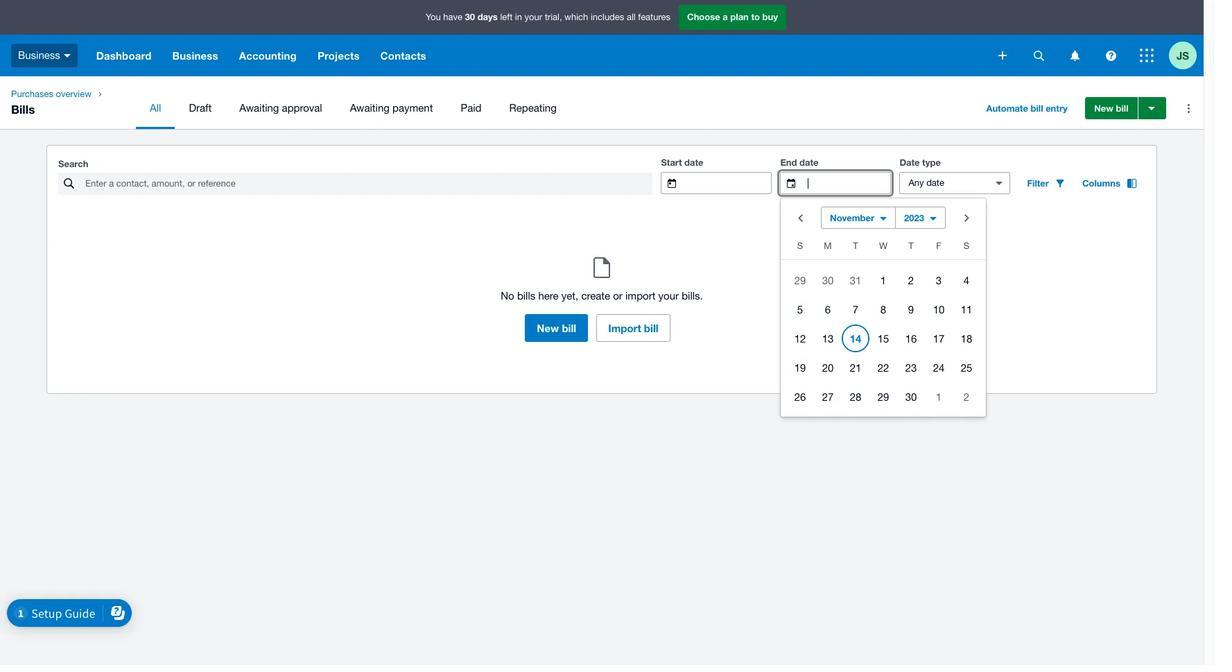 Task type: describe. For each thing, give the bounding box(es) containing it.
date for start date
[[685, 157, 704, 168]]

accounting button
[[229, 35, 307, 76]]

mon nov 20 2023 cell
[[814, 354, 842, 381]]

wed nov 08 2023 cell
[[870, 295, 897, 323]]

here
[[538, 290, 559, 302]]

entry
[[1046, 103, 1068, 114]]

all
[[627, 12, 636, 22]]

create
[[581, 290, 610, 302]]

projects
[[318, 49, 360, 62]]

awaiting approval link
[[226, 87, 336, 129]]

sat nov 11 2023 cell
[[953, 295, 986, 323]]

contacts button
[[370, 35, 437, 76]]

fri nov 24 2023 cell
[[925, 354, 953, 381]]

dashboard
[[96, 49, 152, 62]]

banner containing js
[[0, 0, 1204, 76]]

bill for 'import bill' button
[[644, 322, 659, 334]]

no
[[501, 290, 514, 302]]

accounting
[[239, 49, 297, 62]]

automate
[[987, 103, 1028, 114]]

your inside 'you have 30 days left in your trial, which includes all features'
[[525, 12, 542, 22]]

new bill for new bill button in the bills navigation
[[1095, 103, 1129, 114]]

import bill button
[[597, 314, 670, 342]]

3 row from the top
[[781, 295, 986, 324]]

bill for left new bill button
[[562, 322, 576, 334]]

tue nov 28 2023 cell
[[842, 383, 870, 411]]

date
[[900, 157, 920, 168]]

you
[[426, 12, 441, 22]]

mon nov 27 2023 cell
[[814, 383, 842, 411]]

2023
[[904, 212, 924, 223]]

Search field
[[84, 173, 653, 194]]

business button
[[162, 35, 229, 76]]

overview
[[56, 89, 92, 99]]

sat nov 18 2023 cell
[[953, 325, 986, 352]]

to
[[751, 11, 760, 22]]

f
[[936, 241, 942, 251]]

m
[[824, 241, 832, 251]]

1 s from the left
[[797, 241, 803, 251]]

have
[[443, 12, 463, 22]]

bills
[[517, 290, 536, 302]]

sun nov 05 2023 cell
[[781, 295, 814, 323]]

navigation containing dashboard
[[86, 35, 989, 76]]

purchases
[[11, 89, 53, 99]]

sun nov 26 2023 cell
[[781, 383, 814, 411]]

thu nov 23 2023 cell
[[897, 354, 925, 381]]

projects button
[[307, 35, 370, 76]]

columns
[[1083, 178, 1121, 189]]

fri nov 17 2023 cell
[[925, 325, 953, 352]]

new bill button inside bills navigation
[[1086, 97, 1138, 119]]

plan
[[731, 11, 749, 22]]

date for end date
[[800, 157, 819, 168]]

fri nov 10 2023 cell
[[925, 295, 953, 323]]

2 s from the left
[[964, 241, 970, 251]]

no bills here yet, create or import your bills.
[[501, 290, 703, 302]]

Date type field
[[900, 173, 984, 193]]

6 row from the top
[[781, 382, 986, 411]]

2 row from the top
[[781, 266, 986, 295]]

1 horizontal spatial svg image
[[1106, 50, 1116, 61]]

november
[[830, 212, 875, 223]]

repeating link
[[495, 87, 571, 129]]

new for left new bill button
[[537, 322, 559, 334]]

date type
[[900, 157, 941, 168]]

bills
[[11, 102, 35, 117]]

purchases overview link
[[6, 87, 97, 101]]

End date field
[[807, 173, 891, 193]]

2 horizontal spatial svg image
[[1140, 49, 1154, 62]]

start
[[661, 157, 682, 168]]

in
[[515, 12, 522, 22]]

business inside popup button
[[18, 49, 60, 61]]

js
[[1177, 49, 1189, 61]]

wed nov 29 2023 cell
[[870, 383, 897, 411]]

choose
[[687, 11, 720, 22]]

end date
[[780, 157, 819, 168]]

start date
[[661, 157, 704, 168]]

bills navigation
[[0, 76, 1204, 129]]

which
[[565, 12, 588, 22]]

wed nov 15 2023 cell
[[870, 325, 897, 352]]



Task type: vqa. For each thing, say whether or not it's contained in the screenshot.
topmost Gary
no



Task type: locate. For each thing, give the bounding box(es) containing it.
import
[[626, 290, 656, 302]]

draft link
[[175, 87, 226, 129]]

choose a plan to buy
[[687, 11, 778, 22]]

sun nov 12 2023 cell
[[781, 325, 814, 352]]

wed nov 22 2023 cell
[[870, 354, 897, 381]]

0 vertical spatial new bill button
[[1086, 97, 1138, 119]]

tue nov 14 2023 cell
[[842, 325, 870, 352]]

bill down 'yet,'
[[562, 322, 576, 334]]

left
[[500, 12, 513, 22]]

new down here
[[537, 322, 559, 334]]

or
[[613, 290, 623, 302]]

0 horizontal spatial your
[[525, 12, 542, 22]]

bill for new bill button in the bills navigation
[[1116, 103, 1129, 114]]

yet,
[[562, 290, 579, 302]]

sat nov 25 2023 cell
[[953, 354, 986, 381]]

1 vertical spatial new bill
[[537, 322, 576, 334]]

import
[[608, 322, 641, 334]]

0 horizontal spatial s
[[797, 241, 803, 251]]

automate bill entry button
[[978, 97, 1076, 119]]

banner
[[0, 0, 1204, 76]]

1 t from the left
[[853, 241, 858, 251]]

bills.
[[682, 290, 703, 302]]

0 horizontal spatial svg image
[[1070, 50, 1079, 61]]

contacts
[[380, 49, 426, 62]]

awaiting for awaiting payment
[[350, 102, 390, 114]]

new bill right entry on the top right of page
[[1095, 103, 1129, 114]]

0 horizontal spatial date
[[685, 157, 704, 168]]

days
[[478, 11, 498, 22]]

mon nov 06 2023 cell
[[814, 295, 842, 323]]

1 horizontal spatial t
[[909, 241, 914, 251]]

includes
[[591, 12, 624, 22]]

search
[[58, 158, 88, 169]]

1 date from the left
[[685, 157, 704, 168]]

menu inside bills navigation
[[136, 87, 967, 129]]

svg image
[[1140, 49, 1154, 62], [1070, 50, 1079, 61], [1106, 50, 1116, 61]]

new for new bill button in the bills navigation
[[1095, 103, 1114, 114]]

dashboard link
[[86, 35, 162, 76]]

Start date field
[[688, 173, 771, 193]]

row up the wed nov 15 2023 cell
[[781, 295, 986, 324]]

columns button
[[1074, 172, 1146, 194]]

your right in
[[525, 12, 542, 22]]

new bill button
[[1086, 97, 1138, 119], [525, 314, 588, 342]]

new bill for left new bill button
[[537, 322, 576, 334]]

filter button
[[1019, 172, 1074, 194]]

svg image up automate
[[999, 51, 1007, 60]]

bill left entry on the top right of page
[[1031, 103, 1043, 114]]

purchases overview
[[11, 89, 92, 99]]

menu
[[136, 87, 967, 129]]

type
[[922, 157, 941, 168]]

row group
[[781, 266, 986, 411]]

business up draft
[[172, 49, 218, 62]]

paid link
[[447, 87, 495, 129]]

1 horizontal spatial s
[[964, 241, 970, 251]]

draft
[[189, 102, 212, 114]]

s left m
[[797, 241, 803, 251]]

2 awaiting from the left
[[350, 102, 390, 114]]

bill inside popup button
[[1031, 103, 1043, 114]]

menu containing all
[[136, 87, 967, 129]]

1 horizontal spatial your
[[659, 290, 679, 302]]

wed nov 01 2023 cell
[[870, 266, 897, 294]]

new bill inside bills navigation
[[1095, 103, 1129, 114]]

0 horizontal spatial new
[[537, 322, 559, 334]]

your left bills.
[[659, 290, 679, 302]]

1 horizontal spatial new bill button
[[1086, 97, 1138, 119]]

buy
[[763, 11, 778, 22]]

new inside bills navigation
[[1095, 103, 1114, 114]]

thu nov 16 2023 cell
[[897, 325, 925, 352]]

1 horizontal spatial svg image
[[999, 51, 1007, 60]]

row down the wed nov 15 2023 cell
[[781, 353, 986, 382]]

t
[[853, 241, 858, 251], [909, 241, 914, 251]]

1 horizontal spatial date
[[800, 157, 819, 168]]

1 vertical spatial new bill button
[[525, 314, 588, 342]]

0 horizontal spatial new bill
[[537, 322, 576, 334]]

awaiting left payment
[[350, 102, 390, 114]]

row down wed nov 08 2023 cell
[[781, 324, 986, 353]]

4 row from the top
[[781, 324, 986, 353]]

a
[[723, 11, 728, 22]]

navigation
[[86, 35, 989, 76]]

1 vertical spatial new
[[537, 322, 559, 334]]

1 horizontal spatial business
[[172, 49, 218, 62]]

svg image
[[1034, 50, 1044, 61], [999, 51, 1007, 60], [64, 54, 71, 57]]

repeating
[[509, 102, 557, 114]]

payment
[[393, 102, 433, 114]]

0 vertical spatial new bill
[[1095, 103, 1129, 114]]

row
[[781, 237, 986, 260], [781, 266, 986, 295], [781, 295, 986, 324], [781, 324, 986, 353], [781, 353, 986, 382], [781, 382, 986, 411]]

awaiting for awaiting approval
[[239, 102, 279, 114]]

group
[[781, 198, 986, 417]]

sun nov 19 2023 cell
[[781, 354, 814, 381]]

previous month image
[[786, 204, 814, 232]]

30
[[465, 11, 475, 22]]

all
[[150, 102, 161, 114]]

business
[[18, 49, 60, 61], [172, 49, 218, 62]]

svg image up overview
[[64, 54, 71, 57]]

new bill button down here
[[525, 314, 588, 342]]

0 horizontal spatial business
[[18, 49, 60, 61]]

0 horizontal spatial svg image
[[64, 54, 71, 57]]

w
[[879, 241, 888, 251]]

grid
[[781, 237, 986, 411]]

end
[[780, 157, 797, 168]]

row up wed nov 01 2023 "cell"
[[781, 237, 986, 260]]

awaiting approval
[[239, 102, 322, 114]]

awaiting payment
[[350, 102, 433, 114]]

date right end on the right of page
[[800, 157, 819, 168]]

row down the wed nov 22 2023 cell at right bottom
[[781, 382, 986, 411]]

js button
[[1169, 35, 1204, 76]]

all link
[[136, 87, 175, 129]]

thu nov 30 2023 cell
[[897, 383, 925, 411]]

1 horizontal spatial new bill
[[1095, 103, 1129, 114]]

new
[[1095, 103, 1114, 114], [537, 322, 559, 334]]

trial,
[[545, 12, 562, 22]]

your
[[525, 12, 542, 22], [659, 290, 679, 302]]

row containing s
[[781, 237, 986, 260]]

2 t from the left
[[909, 241, 914, 251]]

awaiting left approval
[[239, 102, 279, 114]]

bill right import
[[644, 322, 659, 334]]

0 vertical spatial your
[[525, 12, 542, 22]]

0 horizontal spatial awaiting
[[239, 102, 279, 114]]

import bill
[[608, 322, 659, 334]]

sat nov 04 2023 cell
[[953, 266, 986, 294]]

1 vertical spatial your
[[659, 290, 679, 302]]

2 horizontal spatial svg image
[[1034, 50, 1044, 61]]

1 awaiting from the left
[[239, 102, 279, 114]]

new bill
[[1095, 103, 1129, 114], [537, 322, 576, 334]]

fri nov 03 2023 cell
[[925, 266, 953, 294]]

svg image inside business popup button
[[64, 54, 71, 57]]

new bill down here
[[537, 322, 576, 334]]

overflow menu image
[[1175, 94, 1203, 122]]

date
[[685, 157, 704, 168], [800, 157, 819, 168]]

you have 30 days left in your trial, which includes all features
[[426, 11, 671, 22]]

1 row from the top
[[781, 237, 986, 260]]

business up "purchases"
[[18, 49, 60, 61]]

business button
[[0, 35, 86, 76]]

thu nov 09 2023 cell
[[897, 295, 925, 323]]

svg image up automate bill entry popup button
[[1034, 50, 1044, 61]]

2 date from the left
[[800, 157, 819, 168]]

0 vertical spatial new
[[1095, 103, 1114, 114]]

tue nov 21 2023 cell
[[842, 354, 870, 381]]

awaiting payment link
[[336, 87, 447, 129]]

mon nov 13 2023 cell
[[814, 325, 842, 352]]

new bill button right entry on the top right of page
[[1086, 97, 1138, 119]]

bill
[[1031, 103, 1043, 114], [1116, 103, 1129, 114], [562, 322, 576, 334], [644, 322, 659, 334]]

1 horizontal spatial new
[[1095, 103, 1114, 114]]

features
[[638, 12, 671, 22]]

t left w
[[853, 241, 858, 251]]

s
[[797, 241, 803, 251], [964, 241, 970, 251]]

next month image
[[953, 204, 981, 232]]

approval
[[282, 102, 322, 114]]

grid containing s
[[781, 237, 986, 411]]

1 horizontal spatial awaiting
[[350, 102, 390, 114]]

5 row from the top
[[781, 353, 986, 382]]

new right entry on the top right of page
[[1095, 103, 1114, 114]]

awaiting
[[239, 102, 279, 114], [350, 102, 390, 114]]

filter
[[1027, 178, 1049, 189]]

row up wed nov 08 2023 cell
[[781, 266, 986, 295]]

date right "start"
[[685, 157, 704, 168]]

automate bill entry
[[987, 103, 1068, 114]]

business inside dropdown button
[[172, 49, 218, 62]]

0 horizontal spatial new bill button
[[525, 314, 588, 342]]

0 horizontal spatial t
[[853, 241, 858, 251]]

group containing november
[[781, 198, 986, 417]]

tue nov 07 2023 cell
[[842, 295, 870, 323]]

s right f
[[964, 241, 970, 251]]

bill for automate bill entry popup button
[[1031, 103, 1043, 114]]

bill right entry on the top right of page
[[1116, 103, 1129, 114]]

paid
[[461, 102, 482, 114]]

t left f
[[909, 241, 914, 251]]

thu nov 02 2023 cell
[[897, 266, 925, 294]]



